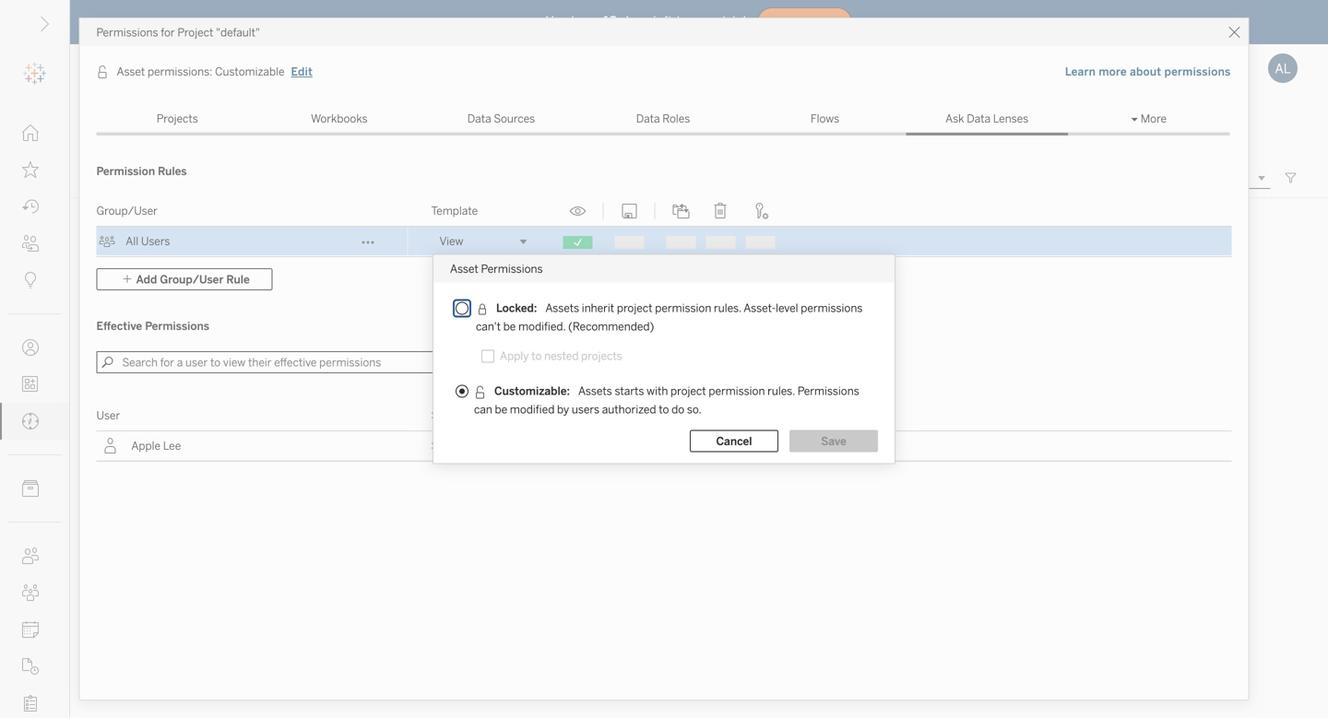 Task type: vqa. For each thing, say whether or not it's contained in the screenshot.
cancel
yes



Task type: describe. For each thing, give the bounding box(es) containing it.
default image
[[92, 215, 369, 387]]

default inside the default project that was automatically created by tableau.
[[125, 426, 160, 439]]

authorized
[[602, 403, 657, 417]]

permissions inside 'link'
[[1165, 65, 1231, 78]]

this
[[397, 426, 418, 439]]

▾
[[1131, 112, 1139, 125]]

delete image
[[710, 203, 732, 220]]

be inside assets starts with project permission rules. permissions can be modified by users authorized to do so.
[[495, 403, 508, 417]]

modified.
[[519, 320, 566, 334]]

template
[[431, 204, 478, 218]]

workbooks
[[311, 112, 368, 125]]

days
[[621, 14, 650, 29]]

permissions for project "default"
[[96, 26, 260, 39]]

tableau.
[[118, 442, 160, 456]]

more
[[1099, 65, 1127, 78]]

new button
[[92, 167, 166, 189]]

project inside assets starts with project permission rules. permissions can be modified by users authorized to do so.
[[671, 385, 706, 398]]

effective
[[96, 320, 142, 333]]

automatically inside the default project that was automatically created by tableau.
[[246, 426, 315, 439]]

projects
[[581, 350, 623, 363]]

edit link
[[290, 63, 314, 81]]

can't
[[476, 320, 501, 334]]

set permissions image
[[750, 203, 772, 220]]

apple
[[131, 440, 161, 453]]

projects
[[157, 112, 198, 125]]

buy now
[[781, 16, 830, 28]]

grid containing group/user
[[96, 197, 1232, 257]]

the
[[103, 426, 123, 439]]

main navigation. press the up and down arrow keys to access links. element
[[0, 114, 69, 719]]

0 vertical spatial default
[[103, 401, 146, 416]]

so.
[[687, 403, 702, 417]]

rules
[[158, 165, 187, 178]]

samples
[[397, 401, 449, 416]]

rules. inside assets starts with project permission rules. permissions can be modified by users authorized to do so.
[[768, 385, 795, 398]]

navigation panel element
[[0, 55, 69, 719]]

buy
[[781, 16, 802, 28]]

permissions up locked:
[[481, 262, 543, 276]]

learn
[[1066, 65, 1096, 78]]

overwrite image for site role
[[602, 408, 624, 424]]

samples image
[[386, 215, 662, 387]]

data for data roles
[[636, 112, 660, 125]]

permission inside 'assets inherit project permission rules. asset-level permissions can't be modified. (recommended)'
[[655, 302, 712, 315]]

permission inside assets starts with project permission rules. permissions can be modified by users authorized to do so.
[[709, 385, 765, 398]]

group permission rule image
[[99, 233, 116, 250]]

permission
[[96, 165, 155, 178]]

sources
[[494, 112, 535, 125]]

your
[[692, 14, 719, 29]]

more
[[1141, 112, 1167, 125]]

asset permissions
[[450, 262, 543, 276]]

permissions inside assets starts with project permission rules. permissions can be modified by users authorized to do so.
[[798, 385, 860, 398]]

this project includes automatically uploaded samples.
[[397, 426, 622, 456]]

apply
[[500, 350, 529, 363]]

samples.
[[397, 442, 442, 456]]

asset permissions: customizable
[[117, 65, 285, 78]]

created
[[317, 426, 356, 439]]

project inside 'this project includes automatically uploaded samples.'
[[421, 426, 456, 439]]

you have 13 days left in your trial.
[[546, 14, 750, 29]]

all users
[[126, 235, 170, 248]]

project inside 'assets inherit project permission rules. asset-level permissions can't be modified. (recommended)'
[[617, 302, 653, 315]]

level
[[776, 302, 799, 315]]

all users row
[[96, 227, 1232, 257]]

site administrator creator
[[431, 440, 565, 453]]

flows
[[811, 112, 840, 125]]

group/user
[[96, 204, 158, 218]]

apply to nested projects
[[500, 350, 623, 363]]

have
[[572, 14, 600, 29]]

explore
[[92, 115, 168, 141]]

the default project that was automatically created by tableau.
[[103, 426, 356, 456]]

lee
[[163, 440, 181, 453]]

uploaded
[[575, 426, 622, 439]]

by inside the default project that was automatically created by tableau.
[[103, 442, 115, 456]]

do
[[672, 403, 685, 417]]

view image for site role
[[550, 408, 573, 424]]

Search for a user to view their effective permissions text field
[[96, 352, 539, 374]]

creator
[[526, 440, 565, 453]]

project inside the default project that was automatically created by tableau.
[[163, 426, 198, 439]]

permissions:
[[148, 65, 213, 78]]

data for data sources
[[468, 112, 491, 125]]

users
[[572, 403, 600, 417]]

can
[[474, 403, 493, 417]]



Task type: locate. For each thing, give the bounding box(es) containing it.
nested
[[544, 350, 579, 363]]

2 grid from the top
[[96, 401, 1232, 461]]

assets inside 'assets inherit project permission rules. asset-level permissions can't be modified. (recommended)'
[[546, 302, 580, 315]]

data right ask
[[967, 112, 991, 125]]

asset down template
[[450, 262, 479, 276]]

save
[[821, 435, 847, 448]]

0 vertical spatial view image
[[567, 203, 589, 220]]

0 vertical spatial grid
[[96, 197, 1232, 257]]

project up the lee at the bottom left of the page
[[163, 426, 198, 439]]

now
[[805, 16, 830, 28]]

asset
[[117, 65, 145, 78], [450, 262, 479, 276]]

all users row group
[[96, 227, 1232, 257]]

0 vertical spatial overwrite image
[[619, 203, 641, 220]]

option group containing assets inherit project permission rules. asset-level permissions can't be modified. (recommended)
[[450, 299, 878, 419]]

0 vertical spatial permissions
[[1165, 65, 1231, 78]]

asset inside "permissions for project "default"" dialog
[[117, 65, 145, 78]]

automatically right was
[[246, 426, 315, 439]]

customizable:
[[495, 385, 573, 398]]

delete image
[[693, 408, 716, 424]]

asset left "permissions:" on the top left
[[117, 65, 145, 78]]

row containing apple lee
[[96, 432, 1232, 461]]

0 horizontal spatial data
[[468, 112, 491, 125]]

left
[[654, 14, 673, 29]]

be
[[503, 320, 516, 334], [495, 403, 508, 417]]

learn more about permissions
[[1066, 65, 1231, 78]]

permissions right effective
[[145, 320, 209, 333]]

permissions right level
[[801, 302, 863, 315]]

by inside assets starts with project permission rules. permissions can be modified by users authorized to do so.
[[557, 403, 569, 417]]

permissions left the for
[[96, 26, 158, 39]]

default
[[103, 401, 146, 416], [125, 426, 160, 439]]

"default"
[[216, 26, 260, 39]]

customizable
[[215, 65, 285, 78]]

0 horizontal spatial to
[[532, 350, 542, 363]]

effective permissions
[[96, 320, 209, 333]]

asset-
[[744, 302, 776, 315]]

to left the 'do'
[[659, 403, 669, 417]]

1 data from the left
[[468, 112, 491, 125]]

1 horizontal spatial rules.
[[768, 385, 795, 398]]

trial.
[[723, 14, 750, 29]]

overwrite image up all users row
[[619, 203, 641, 220]]

1 horizontal spatial to
[[659, 403, 669, 417]]

by down the
[[103, 442, 115, 456]]

2 site from the top
[[431, 440, 451, 453]]

grid containing user
[[96, 401, 1232, 461]]

0 horizontal spatial by
[[103, 442, 115, 456]]

by
[[557, 403, 569, 417], [103, 442, 115, 456]]

includes
[[459, 426, 501, 439]]

1 horizontal spatial permissions
[[1165, 65, 1231, 78]]

0 horizontal spatial automatically
[[246, 426, 315, 439]]

view image for template
[[567, 203, 589, 220]]

▾ more
[[1131, 112, 1167, 125]]

cancel
[[716, 435, 752, 448]]

default up the apple on the bottom left of page
[[125, 426, 160, 439]]

site left role
[[431, 409, 451, 423]]

permissions tab list
[[96, 102, 1230, 136]]

assets up users
[[578, 385, 612, 398]]

permissions
[[1165, 65, 1231, 78], [801, 302, 863, 315]]

to right the apply at the left
[[532, 350, 542, 363]]

overwrite image up uploaded
[[602, 408, 624, 424]]

1 site from the top
[[431, 409, 451, 423]]

0 vertical spatial to
[[532, 350, 542, 363]]

permission up delete image
[[709, 385, 765, 398]]

0 vertical spatial by
[[557, 403, 569, 417]]

rules. left the 'asset-' at the right top of page
[[714, 302, 742, 315]]

view image
[[567, 203, 589, 220], [550, 408, 573, 424]]

0 vertical spatial assets
[[546, 302, 580, 315]]

grid down the with
[[96, 401, 1232, 461]]

1 vertical spatial site
[[431, 440, 451, 453]]

1 automatically from the left
[[246, 426, 315, 439]]

locked:
[[496, 302, 540, 315]]

0 horizontal spatial asset
[[117, 65, 145, 78]]

be down locked:
[[503, 320, 516, 334]]

asset for asset permissions
[[450, 262, 479, 276]]

asset permissions dialog
[[434, 255, 895, 464]]

automatically inside 'this project includes automatically uploaded samples.'
[[504, 426, 572, 439]]

administrator
[[453, 440, 523, 453]]

rules. up "cancel" button
[[768, 385, 795, 398]]

0 vertical spatial permission
[[655, 302, 712, 315]]

inherit
[[582, 302, 615, 315]]

permission
[[655, 302, 712, 315], [709, 385, 765, 398]]

assets inside assets starts with project permission rules. permissions can be modified by users authorized to do so.
[[578, 385, 612, 398]]

automatically up creator at the left bottom of page
[[504, 426, 572, 439]]

assets starts with project permission rules. permissions can be modified by users authorized to do so.
[[474, 385, 860, 417]]

user permission rule image
[[102, 438, 118, 455]]

1 horizontal spatial automatically
[[504, 426, 572, 439]]

site
[[431, 409, 451, 423], [431, 440, 451, 453]]

1 vertical spatial rules.
[[768, 385, 795, 398]]

lenses
[[994, 112, 1029, 125]]

13
[[604, 14, 618, 29]]

1 grid from the top
[[96, 197, 1232, 257]]

1 vertical spatial permission
[[709, 385, 765, 398]]

users
[[141, 235, 170, 248]]

apple lee
[[131, 440, 181, 453]]

for
[[161, 26, 175, 39]]

rules. inside 'assets inherit project permission rules. asset-level permissions can't be modified. (recommended)'
[[714, 302, 742, 315]]

1 vertical spatial to
[[659, 403, 669, 417]]

move image
[[670, 203, 692, 220]]

modified
[[510, 403, 555, 417]]

about
[[1130, 65, 1162, 78]]

to inside assets starts with project permission rules. permissions can be modified by users authorized to do so.
[[659, 403, 669, 417]]

0 horizontal spatial permissions
[[801, 302, 863, 315]]

ask
[[946, 112, 965, 125]]

0 horizontal spatial rules.
[[714, 302, 742, 315]]

be inside 'assets inherit project permission rules. asset-level permissions can't be modified. (recommended)'
[[503, 320, 516, 334]]

assets inherit project permission rules. asset-level permissions can't be modified. (recommended)
[[476, 302, 863, 334]]

be right 'can' at the left bottom of the page
[[495, 403, 508, 417]]

you
[[546, 14, 568, 29]]

cancel button
[[690, 430, 779, 453]]

1 horizontal spatial by
[[557, 403, 569, 417]]

by left users
[[557, 403, 569, 417]]

permission rules
[[96, 165, 187, 178]]

row inside "permissions for project "default"" dialog
[[96, 432, 1232, 461]]

2 horizontal spatial data
[[967, 112, 991, 125]]

2 data from the left
[[636, 112, 660, 125]]

1 vertical spatial be
[[495, 403, 508, 417]]

option group
[[450, 299, 878, 419]]

1 vertical spatial asset
[[450, 262, 479, 276]]

0 vertical spatial be
[[503, 320, 516, 334]]

overwrite image for template
[[619, 203, 641, 220]]

0 vertical spatial asset
[[117, 65, 145, 78]]

data left roles
[[636, 112, 660, 125]]

that
[[201, 426, 222, 439]]

site down site role
[[431, 440, 451, 453]]

0 vertical spatial site
[[431, 409, 451, 423]]

data sources
[[468, 112, 535, 125]]

view image up creator at the left bottom of page
[[550, 408, 573, 424]]

site for site administrator creator
[[431, 440, 451, 453]]

assets for users
[[578, 385, 612, 398]]

buy now button
[[758, 7, 853, 37]]

roles
[[663, 112, 690, 125]]

was
[[224, 426, 244, 439]]

overwrite image
[[619, 203, 641, 220], [602, 408, 624, 424]]

move image
[[654, 408, 676, 424]]

1 vertical spatial by
[[103, 442, 115, 456]]

permission down all users row group
[[655, 302, 712, 315]]

0 vertical spatial rules.
[[714, 302, 742, 315]]

option group inside asset permissions dialog
[[450, 299, 878, 419]]

view image up all users row
[[567, 203, 589, 220]]

permissions inside 'assets inherit project permission rules. asset-level permissions can't be modified. (recommended)'
[[801, 302, 863, 315]]

default up the
[[103, 401, 146, 416]]

data roles
[[636, 112, 690, 125]]

asset for asset permissions: customizable
[[117, 65, 145, 78]]

project
[[617, 302, 653, 315], [671, 385, 706, 398], [163, 426, 198, 439], [421, 426, 456, 439]]

1 vertical spatial assets
[[578, 385, 612, 398]]

permissions right about at the top
[[1165, 65, 1231, 78]]

in
[[677, 14, 688, 29]]

(recommended)
[[568, 320, 654, 334]]

rules.
[[714, 302, 742, 315], [768, 385, 795, 398]]

project up (recommended)
[[617, 302, 653, 315]]

all
[[126, 235, 139, 248]]

user
[[96, 409, 120, 423]]

edit
[[291, 65, 313, 78]]

save button
[[790, 430, 878, 453]]

automatically
[[246, 426, 315, 439], [504, 426, 572, 439]]

assets up modified.
[[546, 302, 580, 315]]

1 horizontal spatial data
[[636, 112, 660, 125]]

learn more about permissions link
[[1065, 63, 1232, 81]]

project up so.
[[671, 385, 706, 398]]

1 vertical spatial overwrite image
[[602, 408, 624, 424]]

ask data lenses
[[946, 112, 1029, 125]]

1 horizontal spatial asset
[[450, 262, 479, 276]]

role
[[454, 409, 476, 423]]

permissions
[[96, 26, 158, 39], [481, 262, 543, 276], [145, 320, 209, 333], [798, 385, 860, 398]]

starts
[[615, 385, 644, 398]]

1 vertical spatial view image
[[550, 408, 573, 424]]

permissions up save button
[[798, 385, 860, 398]]

project down site role
[[421, 426, 456, 439]]

1 vertical spatial default
[[125, 426, 160, 439]]

with
[[647, 385, 668, 398]]

permissions for project "default" dialog
[[80, 18, 1249, 719]]

data left sources
[[468, 112, 491, 125]]

1 vertical spatial permissions
[[801, 302, 863, 315]]

project
[[177, 26, 213, 39]]

3 data from the left
[[967, 112, 991, 125]]

grid
[[96, 197, 1232, 257], [96, 401, 1232, 461]]

2 automatically from the left
[[504, 426, 572, 439]]

1 vertical spatial grid
[[96, 401, 1232, 461]]

asset inside dialog
[[450, 262, 479, 276]]

grid up 'assets inherit project permission rules. asset-level permissions can't be modified. (recommended)'
[[96, 197, 1232, 257]]

row
[[96, 432, 1232, 461]]

assets for (recommended)
[[546, 302, 580, 315]]

new
[[112, 171, 135, 185]]

site for site role
[[431, 409, 451, 423]]



